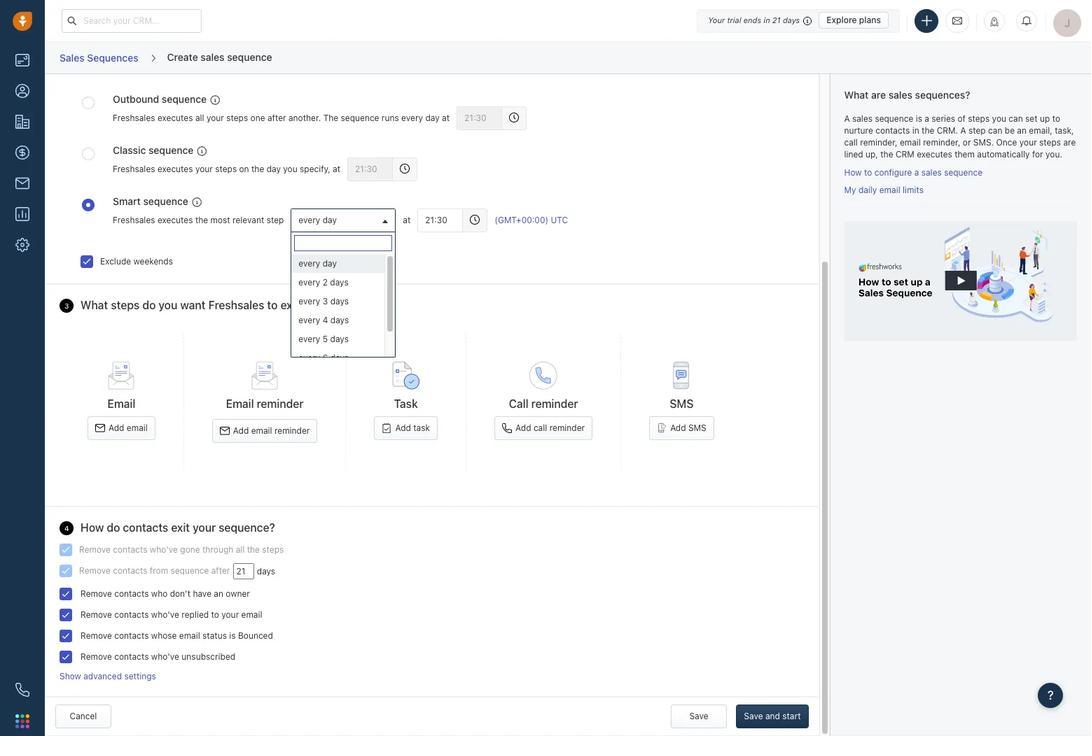 Task type: describe. For each thing, give the bounding box(es) containing it.
1 vertical spatial at
[[333, 164, 340, 174]]

remove for remove contacts who've replied to your email
[[81, 610, 112, 621]]

exclude
[[100, 256, 131, 267]]

how for how do contacts exit your sequence?
[[81, 522, 104, 534]]

every for every 3 days "option" at top left
[[299, 296, 320, 306]]

Search your CRM... text field
[[62, 9, 202, 33]]

runs
[[382, 113, 399, 123]]

every day inside dropdown button
[[299, 215, 337, 225]]

day right runs
[[425, 113, 440, 123]]

remove contacts who've unsubscribed
[[81, 652, 235, 663]]

a sales sequence is a series of steps you can set up to nurture contacts in the crm. a step can be an email, task, call reminder, email reminder, or sms. once your steps are lined up, the crm executes them automatically for you.
[[844, 113, 1076, 160]]

every 4 days option
[[292, 311, 385, 330]]

1 reminder, from the left
[[860, 137, 898, 148]]

owner
[[226, 589, 250, 600]]

sequence up one
[[227, 51, 272, 63]]

execute?
[[281, 299, 327, 311]]

outbound sequence
[[113, 93, 207, 105]]

my daily email limits
[[844, 185, 924, 196]]

steps down exclude
[[111, 299, 140, 311]]

sales
[[60, 52, 85, 64]]

sms.
[[973, 137, 994, 148]]

every right runs
[[401, 113, 423, 123]]

them
[[955, 149, 975, 160]]

phone image
[[15, 684, 29, 698]]

save and start
[[744, 712, 801, 722]]

add email button
[[88, 417, 155, 441]]

limits
[[903, 185, 924, 196]]

who
[[151, 589, 168, 600]]

1 vertical spatial a
[[961, 125, 966, 136]]

sequence left <span class=" ">sales reps can use this for traditional drip campaigns e.g. reengaging with cold prospects</span> image
[[162, 93, 207, 105]]

every 5 days
[[299, 334, 349, 344]]

explore
[[827, 15, 857, 25]]

who've for unsubscribed
[[151, 652, 179, 663]]

list box containing every day
[[292, 254, 395, 367]]

<span class=" ">sales reps can use this for weekly check-ins with leads and to run renewal campaigns e.g. renewing a contract</span> image
[[197, 146, 207, 156]]

another.
[[289, 113, 321, 123]]

add for call reminder
[[516, 423, 531, 434]]

have
[[193, 589, 212, 600]]

sequences
[[87, 52, 138, 64]]

add task button
[[374, 417, 438, 441]]

add sms button
[[649, 417, 714, 441]]

save and start button
[[736, 705, 809, 729]]

sales right create
[[201, 51, 225, 63]]

ends
[[744, 15, 761, 25]]

or
[[963, 137, 971, 148]]

remove contacts whose email status is bounced
[[81, 631, 273, 642]]

1 vertical spatial is
[[229, 631, 236, 642]]

every day button
[[291, 208, 396, 232]]

the
[[323, 113, 338, 123]]

days for every 4 days
[[330, 315, 349, 325]]

sequence left <span class=" ">sales reps can use this for prospecting and account-based selling e.g. following up with event attendees</span> icon
[[143, 195, 188, 207]]

most
[[210, 215, 230, 225]]

task
[[413, 423, 430, 434]]

crm
[[896, 149, 915, 160]]

steps right the of
[[968, 113, 990, 124]]

your down owner
[[221, 610, 239, 621]]

to right replied
[[211, 610, 219, 621]]

6
[[323, 353, 328, 363]]

configure
[[875, 167, 912, 178]]

email,
[[1029, 125, 1053, 136]]

add for email reminder
[[233, 426, 249, 436]]

add call reminder button
[[494, 417, 593, 441]]

who've for gone
[[150, 545, 178, 555]]

every day option
[[292, 254, 385, 273]]

specify,
[[300, 164, 330, 174]]

my daily email limits link
[[844, 185, 924, 196]]

of
[[958, 113, 966, 124]]

1 horizontal spatial after
[[267, 113, 286, 123]]

unsubscribed
[[182, 652, 235, 663]]

sales up limits
[[922, 167, 942, 178]]

email reminder
[[226, 398, 304, 411]]

task,
[[1055, 125, 1074, 136]]

<span class=" ">sales reps can use this for prospecting and account-based selling e.g. following up with event attendees</span> image
[[192, 197, 202, 207]]

2 vertical spatial at
[[403, 215, 411, 225]]

exit
[[171, 522, 190, 534]]

every inside every day dropdown button
[[299, 215, 320, 225]]

your down <span class=" ">sales reps can use this for weekly check-ins with leads and to run renewal campaigns e.g. renewing a contract</span> icon
[[195, 164, 213, 174]]

the down sequence?
[[247, 545, 260, 555]]

days for every 2 days
[[330, 277, 349, 288]]

want
[[180, 299, 206, 311]]

days down sequence?
[[257, 567, 275, 577]]

sequence inside a sales sequence is a series of steps you can set up to nurture contacts in the crm. a step can be an email, task, call reminder, email reminder, or sms. once your steps are lined up, the crm executes them automatically for you.
[[875, 113, 914, 124]]

day right on
[[267, 164, 281, 174]]

start
[[782, 712, 801, 722]]

what are sales sequences?
[[844, 89, 970, 101]]

smart sequence
[[113, 195, 188, 207]]

(gmt+00:00) utc link
[[495, 214, 568, 226]]

sequence right the
[[341, 113, 379, 123]]

up,
[[866, 149, 878, 160]]

freshsales for smart
[[113, 215, 155, 225]]

classic sequence
[[113, 144, 194, 156]]

reminder down call reminder
[[550, 423, 585, 434]]

freshworks switcher image
[[15, 715, 29, 729]]

how to configure a sales sequence
[[844, 167, 983, 178]]

1 vertical spatial all
[[236, 545, 245, 555]]

day inside every day option
[[323, 258, 337, 269]]

nurture
[[844, 125, 873, 136]]

executes inside a sales sequence is a series of steps you can set up to nurture contacts in the crm. a step can be an email, task, call reminder, email reminder, or sms. once your steps are lined up, the crm executes them automatically for you.
[[917, 149, 952, 160]]

2 vertical spatial you
[[159, 299, 177, 311]]

freshsales executes the most relevant step
[[113, 215, 284, 225]]

remove contacts who've replied to your email
[[81, 610, 262, 621]]

contacts for remove contacts from sequence after
[[113, 566, 147, 576]]

remove for remove contacts who've unsubscribed
[[81, 652, 112, 663]]

show
[[60, 672, 81, 682]]

the left crm.
[[922, 125, 935, 136]]

your trial ends in 21 days
[[708, 15, 800, 25]]

step inside a sales sequence is a series of steps you can set up to nurture contacts in the crm. a step can be an email, task, call reminder, email reminder, or sms. once your steps are lined up, the crm executes them automatically for you.
[[969, 125, 986, 136]]

freshsales for outbound
[[113, 113, 155, 123]]

how for how to configure a sales sequence
[[844, 167, 862, 178]]

the right up,
[[881, 149, 893, 160]]

add for email
[[109, 423, 124, 434]]

every 3 days option
[[292, 292, 385, 311]]

call inside a sales sequence is a series of steps you can set up to nurture contacts in the crm. a step can be an email, task, call reminder, email reminder, or sms. once your steps are lined up, the crm executes them automatically for you.
[[844, 137, 858, 148]]

every day inside option
[[299, 258, 337, 269]]

your right exit
[[193, 522, 216, 534]]

trial
[[727, 15, 741, 25]]

to left execute?
[[267, 299, 278, 311]]

remove contacts who don't have an owner
[[81, 589, 250, 600]]

(gmt+00:00) utc
[[495, 215, 568, 225]]

freshsales executes your steps on the day you specify, at
[[113, 164, 340, 174]]

0 vertical spatial all
[[195, 113, 204, 123]]

1 vertical spatial after
[[211, 566, 230, 576]]

every 5 days option
[[292, 330, 385, 348]]

every 2 days
[[299, 277, 349, 288]]

steps left on
[[215, 164, 237, 174]]

you inside a sales sequence is a series of steps you can set up to nurture contacts in the crm. a step can be an email, task, call reminder, email reminder, or sms. once your steps are lined up, the crm executes them automatically for you.
[[992, 113, 1006, 124]]

days for every 6 days
[[330, 353, 349, 363]]

up
[[1040, 113, 1050, 124]]

cancel
[[70, 712, 97, 722]]

once
[[996, 137, 1017, 148]]

contacts for remove contacts who've gone through all the steps
[[113, 545, 147, 555]]

steps left one
[[226, 113, 248, 123]]

add for task
[[395, 423, 411, 434]]

sales sequences link
[[59, 47, 139, 69]]

what steps do you want freshsales to execute?
[[81, 299, 327, 311]]

who've for replied
[[151, 610, 179, 621]]

save for save
[[689, 712, 708, 722]]

explore plans link
[[819, 12, 889, 29]]

the left most
[[195, 215, 208, 225]]



Task type: locate. For each thing, give the bounding box(es) containing it.
0 horizontal spatial step
[[267, 215, 284, 225]]

1 horizontal spatial you
[[283, 164, 297, 174]]

contacts left from
[[113, 566, 147, 576]]

an right have
[[214, 589, 223, 600]]

1 every day from the top
[[299, 215, 337, 225]]

0 vertical spatial do
[[142, 299, 156, 311]]

days right the 6 on the top
[[330, 353, 349, 363]]

0 vertical spatial call
[[844, 137, 858, 148]]

1 horizontal spatial in
[[912, 125, 919, 136]]

0 vertical spatial 4
[[323, 315, 328, 325]]

3
[[323, 296, 328, 306], [64, 302, 69, 310]]

you.
[[1046, 149, 1062, 160]]

remove for remove contacts who don't have an owner
[[81, 589, 112, 600]]

sequence down them
[[944, 167, 983, 178]]

freshsales right the want
[[208, 299, 264, 311]]

utc
[[551, 215, 568, 225]]

in
[[764, 15, 770, 25], [912, 125, 919, 136]]

1 horizontal spatial step
[[969, 125, 986, 136]]

0 horizontal spatial call
[[534, 423, 547, 434]]

freshsales for classic
[[113, 164, 155, 174]]

1 horizontal spatial how
[[844, 167, 862, 178]]

contacts up settings
[[114, 652, 149, 663]]

5
[[323, 334, 328, 344]]

through
[[202, 545, 233, 555]]

contacts down remove contacts who don't have an owner
[[114, 610, 149, 621]]

0 horizontal spatial a
[[915, 167, 919, 178]]

sales inside a sales sequence is a series of steps you can set up to nurture contacts in the crm. a step can be an email, task, call reminder, email reminder, or sms. once your steps are lined up, the crm executes them automatically for you.
[[852, 113, 873, 124]]

remove for remove contacts whose email status is bounced
[[81, 631, 112, 642]]

contacts left whose
[[114, 631, 149, 642]]

1 horizontal spatial is
[[916, 113, 922, 124]]

0 vertical spatial at
[[442, 113, 450, 123]]

freshsales down classic
[[113, 164, 155, 174]]

bounced
[[238, 631, 273, 642]]

add email
[[109, 423, 148, 434]]

all up <span class=" ">sales reps can use this for weekly check-ins with leads and to run renewal campaigns e.g. renewing a contract</span> icon
[[195, 113, 204, 123]]

sequences?
[[915, 89, 970, 101]]

1 vertical spatial can
[[988, 125, 1003, 136]]

2
[[323, 277, 328, 288]]

freshsales executes all your steps one after another. the sequence runs every day at
[[113, 113, 450, 123]]

days right 21
[[783, 15, 800, 25]]

0 vertical spatial are
[[871, 89, 886, 101]]

0 vertical spatial step
[[969, 125, 986, 136]]

add email reminder button
[[212, 419, 318, 443]]

4 inside every 4 days option
[[323, 315, 328, 325]]

an
[[1017, 125, 1027, 136], [214, 589, 223, 600]]

at right every day dropdown button
[[403, 215, 411, 225]]

every down every 2 days
[[299, 296, 320, 306]]

sequence down gone
[[171, 566, 209, 576]]

3 inside "option"
[[323, 296, 328, 306]]

1 horizontal spatial save
[[744, 712, 763, 722]]

None search field
[[294, 235, 392, 251]]

relevant
[[233, 215, 264, 225]]

email up "add email reminder" button
[[226, 398, 254, 411]]

add inside button
[[395, 423, 411, 434]]

1 horizontal spatial 3
[[323, 296, 328, 306]]

every for every day option
[[299, 258, 320, 269]]

sales
[[201, 51, 225, 63], [889, 89, 913, 101], [852, 113, 873, 124], [922, 167, 942, 178]]

2 save from the left
[[744, 712, 763, 722]]

0 vertical spatial what
[[844, 89, 869, 101]]

are down task, at the top
[[1063, 137, 1076, 148]]

after right one
[[267, 113, 286, 123]]

executes down classic sequence
[[158, 164, 193, 174]]

show advanced settings
[[60, 672, 156, 682]]

to up daily
[[864, 167, 872, 178]]

1 horizontal spatial 4
[[323, 315, 328, 325]]

0 horizontal spatial email
[[107, 398, 135, 411]]

steps down sequence?
[[262, 545, 284, 555]]

a
[[844, 113, 850, 124], [961, 125, 966, 136]]

1 horizontal spatial call
[[844, 137, 858, 148]]

1 horizontal spatial do
[[142, 299, 156, 311]]

sequence down what are sales sequences?
[[875, 113, 914, 124]]

email for email reminder
[[226, 398, 254, 411]]

0 horizontal spatial save
[[689, 712, 708, 722]]

2 horizontal spatial at
[[442, 113, 450, 123]]

1 horizontal spatial can
[[1009, 113, 1023, 124]]

1 horizontal spatial at
[[403, 215, 411, 225]]

is
[[916, 113, 922, 124], [229, 631, 236, 642]]

2 every day from the top
[[299, 258, 337, 269]]

you
[[992, 113, 1006, 124], [283, 164, 297, 174], [159, 299, 177, 311]]

every inside every 2 days option
[[299, 277, 320, 288]]

days right '5'
[[330, 334, 349, 344]]

how
[[844, 167, 862, 178], [81, 522, 104, 534]]

0 horizontal spatial can
[[988, 125, 1003, 136]]

and
[[765, 712, 780, 722]]

1 vertical spatial sms
[[688, 423, 707, 434]]

freshsales down outbound
[[113, 113, 155, 123]]

0 horizontal spatial a
[[844, 113, 850, 124]]

0 horizontal spatial 4
[[64, 524, 69, 533]]

1 vertical spatial are
[[1063, 137, 1076, 148]]

what for what are sales sequences?
[[844, 89, 869, 101]]

at right runs
[[442, 113, 450, 123]]

2 vertical spatial who've
[[151, 652, 179, 663]]

1 horizontal spatial a
[[961, 125, 966, 136]]

contacts
[[876, 125, 910, 136], [123, 522, 168, 534], [113, 545, 147, 555], [113, 566, 147, 576], [114, 589, 149, 600], [114, 610, 149, 621], [114, 631, 149, 642], [114, 652, 149, 663]]

1 horizontal spatial are
[[1063, 137, 1076, 148]]

every down specify,
[[299, 215, 320, 225]]

reminder up add email reminder
[[257, 398, 304, 411]]

21
[[772, 15, 781, 25]]

every 3 days
[[299, 296, 349, 306]]

day up 2
[[323, 258, 337, 269]]

days right 2
[[330, 277, 349, 288]]

a left 'series'
[[925, 113, 929, 124]]

cancel button
[[55, 705, 111, 729]]

contacts left exit
[[123, 522, 168, 534]]

1 vertical spatial do
[[107, 522, 120, 534]]

call reminder
[[509, 398, 578, 411]]

sales sequences
[[60, 52, 138, 64]]

executes down <span class=" ">sales reps can use this for prospecting and account-based selling e.g. following up with event attendees</span> icon
[[158, 215, 193, 225]]

0 horizontal spatial is
[[229, 631, 236, 642]]

executes for smart sequence
[[158, 215, 193, 225]]

your down <span class=" ">sales reps can use this for traditional drip campaigns e.g. reengaging with cold prospects</span> image
[[207, 113, 224, 123]]

0 horizontal spatial an
[[214, 589, 223, 600]]

call down call reminder
[[534, 423, 547, 434]]

2 horizontal spatial you
[[992, 113, 1006, 124]]

1 horizontal spatial reminder,
[[923, 137, 961, 148]]

0 vertical spatial in
[[764, 15, 770, 25]]

in left 21
[[764, 15, 770, 25]]

how do contacts exit your sequence?
[[81, 522, 275, 534]]

reminder down 'email reminder'
[[274, 426, 310, 436]]

every for every 2 days option
[[299, 277, 320, 288]]

1 vertical spatial how
[[81, 522, 104, 534]]

what down exclude
[[81, 299, 108, 311]]

contacts for remove contacts who've replied to your email
[[114, 610, 149, 621]]

who've down whose
[[151, 652, 179, 663]]

every left 2
[[299, 277, 320, 288]]

outbound
[[113, 93, 159, 105]]

0 vertical spatial a
[[925, 113, 929, 124]]

a inside a sales sequence is a series of steps you can set up to nurture contacts in the crm. a step can be an email, task, call reminder, email reminder, or sms. once your steps are lined up, the crm executes them automatically for you.
[[925, 113, 929, 124]]

executes down crm.
[[917, 149, 952, 160]]

1 save from the left
[[689, 712, 708, 722]]

days inside "option"
[[330, 296, 349, 306]]

None text field
[[457, 106, 502, 130], [418, 208, 463, 232], [234, 564, 255, 580], [457, 106, 502, 130], [418, 208, 463, 232], [234, 564, 255, 580]]

every inside every 5 days option
[[299, 334, 320, 344]]

in inside a sales sequence is a series of steps you can set up to nurture contacts in the crm. a step can be an email, task, call reminder, email reminder, or sms. once your steps are lined up, the crm executes them automatically for you.
[[912, 125, 919, 136]]

0 vertical spatial is
[[916, 113, 922, 124]]

task
[[394, 398, 418, 411]]

0 horizontal spatial do
[[107, 522, 120, 534]]

the right on
[[251, 164, 264, 174]]

0 horizontal spatial in
[[764, 15, 770, 25]]

days up every 5 days option
[[330, 315, 349, 325]]

your
[[708, 15, 725, 25]]

you left the want
[[159, 299, 177, 311]]

your up for
[[1020, 137, 1037, 148]]

0 horizontal spatial reminder,
[[860, 137, 898, 148]]

email image
[[953, 15, 962, 26]]

save
[[689, 712, 708, 722], [744, 712, 763, 722]]

1 horizontal spatial all
[[236, 545, 245, 555]]

0 horizontal spatial how
[[81, 522, 104, 534]]

0 vertical spatial an
[[1017, 125, 1027, 136]]

are up nurture
[[871, 89, 886, 101]]

do left the want
[[142, 299, 156, 311]]

call inside button
[[534, 423, 547, 434]]

1 vertical spatial an
[[214, 589, 223, 600]]

0 horizontal spatial all
[[195, 113, 204, 123]]

1 vertical spatial a
[[915, 167, 919, 178]]

lined
[[844, 149, 863, 160]]

call
[[509, 398, 529, 411]]

what up nurture
[[844, 89, 869, 101]]

add sms
[[670, 423, 707, 434]]

remove contacts from sequence after
[[79, 566, 230, 576]]

email up add email button
[[107, 398, 135, 411]]

status
[[202, 631, 227, 642]]

1 horizontal spatial an
[[1017, 125, 1027, 136]]

an inside a sales sequence is a series of steps you can set up to nurture contacts in the crm. a step can be an email, task, call reminder, email reminder, or sms. once your steps are lined up, the crm executes them automatically for you.
[[1017, 125, 1027, 136]]

every left the 6 on the top
[[299, 353, 320, 363]]

1 vertical spatial in
[[912, 125, 919, 136]]

1 vertical spatial step
[[267, 215, 284, 225]]

days for every 5 days
[[330, 334, 349, 344]]

sequence left <span class=" ">sales reps can use this for weekly check-ins with leads and to run renewal campaigns e.g. renewing a contract</span> icon
[[149, 144, 194, 156]]

sms
[[670, 398, 694, 411], [688, 423, 707, 434]]

on
[[239, 164, 249, 174]]

0 vertical spatial can
[[1009, 113, 1023, 124]]

the
[[922, 125, 935, 136], [881, 149, 893, 160], [251, 164, 264, 174], [195, 215, 208, 225], [247, 545, 260, 555]]

what
[[844, 89, 869, 101], [81, 299, 108, 311]]

days
[[783, 15, 800, 25], [330, 277, 349, 288], [330, 296, 349, 306], [330, 315, 349, 325], [330, 334, 349, 344], [330, 353, 349, 363], [257, 567, 275, 577]]

1 vertical spatial what
[[81, 299, 108, 311]]

0 vertical spatial how
[[844, 167, 862, 178]]

whose
[[151, 631, 177, 642]]

1 horizontal spatial what
[[844, 89, 869, 101]]

all
[[195, 113, 204, 123], [236, 545, 245, 555]]

smart
[[113, 195, 141, 207]]

to right up at the right top of the page
[[1052, 113, 1060, 124]]

(gmt+00:00)
[[495, 215, 548, 225]]

gone
[[180, 545, 200, 555]]

can up be at the top right of page
[[1009, 113, 1023, 124]]

remove for remove contacts from sequence after
[[79, 566, 111, 576]]

<span class=" ">sales reps can use this for traditional drip campaigns e.g. reengaging with cold prospects</span> image
[[210, 95, 220, 105]]

days for every 3 days
[[330, 296, 349, 306]]

email inside a sales sequence is a series of steps you can set up to nurture contacts in the crm. a step can be an email, task, call reminder, email reminder, or sms. once your steps are lined up, the crm executes them automatically for you.
[[900, 137, 921, 148]]

0 horizontal spatial you
[[159, 299, 177, 311]]

1 horizontal spatial a
[[925, 113, 929, 124]]

plans
[[859, 15, 881, 25]]

0 vertical spatial after
[[267, 113, 286, 123]]

save button
[[671, 705, 727, 729]]

freshsales down smart
[[113, 215, 155, 225]]

every 4 days
[[299, 315, 349, 325]]

can left be at the top right of page
[[988, 125, 1003, 136]]

contacts up remove contacts from sequence after
[[113, 545, 147, 555]]

a down the of
[[961, 125, 966, 136]]

from
[[150, 566, 168, 576]]

remove for remove contacts who've gone through all the steps
[[79, 545, 111, 555]]

call up lined
[[844, 137, 858, 148]]

0 vertical spatial you
[[992, 113, 1006, 124]]

2 reminder, from the left
[[923, 137, 961, 148]]

executes for classic sequence
[[158, 164, 193, 174]]

add
[[109, 423, 124, 434], [395, 423, 411, 434], [516, 423, 531, 434], [670, 423, 686, 434], [233, 426, 249, 436]]

save for save and start
[[744, 712, 763, 722]]

contacts inside a sales sequence is a series of steps you can set up to nurture contacts in the crm. a step can be an email, task, call reminder, email reminder, or sms. once your steps are lined up, the crm executes them automatically for you.
[[876, 125, 910, 136]]

are
[[871, 89, 886, 101], [1063, 137, 1076, 148]]

0 vertical spatial every day
[[299, 215, 337, 225]]

phone element
[[8, 677, 36, 705]]

executes for outbound sequence
[[158, 113, 193, 123]]

days up every 4 days option
[[330, 296, 349, 306]]

1 vertical spatial every day
[[299, 258, 337, 269]]

every 6 days option
[[292, 348, 385, 367]]

series
[[932, 113, 955, 124]]

step up 'sms.'
[[969, 125, 986, 136]]

1 vertical spatial 4
[[64, 524, 69, 533]]

set
[[1025, 113, 1038, 124]]

classic
[[113, 144, 146, 156]]

0 horizontal spatial what
[[81, 299, 108, 311]]

how to configure a sales sequence link
[[844, 167, 983, 178]]

my
[[844, 185, 856, 196]]

1 vertical spatial who've
[[151, 610, 179, 621]]

every day
[[299, 215, 337, 225], [299, 258, 337, 269]]

day up every day option
[[323, 215, 337, 225]]

add for sms
[[670, 423, 686, 434]]

every day up every 2 days
[[299, 258, 337, 269]]

is right status
[[229, 631, 236, 642]]

None text field
[[347, 157, 393, 181]]

explore plans
[[827, 15, 881, 25]]

add task
[[395, 423, 430, 434]]

every for every 6 days option
[[299, 353, 320, 363]]

steps
[[226, 113, 248, 123], [968, 113, 990, 124], [1039, 137, 1061, 148], [215, 164, 237, 174], [111, 299, 140, 311], [262, 545, 284, 555]]

1 email from the left
[[107, 398, 135, 411]]

0 horizontal spatial at
[[333, 164, 340, 174]]

reminder up add call reminder
[[531, 398, 578, 411]]

day inside every day dropdown button
[[323, 215, 337, 225]]

contacts for remove contacts whose email status is bounced
[[114, 631, 149, 642]]

your
[[207, 113, 224, 123], [1020, 137, 1037, 148], [195, 164, 213, 174], [193, 522, 216, 534], [221, 610, 239, 621]]

remove contacts who've gone through all the steps
[[79, 545, 284, 555]]

step right relevant
[[267, 215, 284, 225]]

email for email
[[107, 398, 135, 411]]

1 vertical spatial you
[[283, 164, 297, 174]]

1 vertical spatial call
[[534, 423, 547, 434]]

every inside every 4 days option
[[299, 315, 320, 325]]

every inside every 6 days option
[[299, 353, 320, 363]]

sales left sequences?
[[889, 89, 913, 101]]

email
[[900, 137, 921, 148], [880, 185, 900, 196], [127, 423, 148, 434], [251, 426, 272, 436], [241, 610, 262, 621], [179, 631, 200, 642]]

0 vertical spatial a
[[844, 113, 850, 124]]

1 horizontal spatial email
[[226, 398, 254, 411]]

0 vertical spatial who've
[[150, 545, 178, 555]]

a up nurture
[[844, 113, 850, 124]]

you up be at the top right of page
[[992, 113, 1006, 124]]

add call reminder
[[516, 423, 585, 434]]

executes down outbound sequence
[[158, 113, 193, 123]]

0 horizontal spatial are
[[871, 89, 886, 101]]

every
[[401, 113, 423, 123], [299, 215, 320, 225], [299, 258, 320, 269], [299, 277, 320, 288], [299, 296, 320, 306], [299, 315, 320, 325], [299, 334, 320, 344], [299, 353, 320, 363]]

every day up every day option
[[299, 215, 337, 225]]

every inside every 3 days "option"
[[299, 296, 320, 306]]

0 vertical spatial sms
[[670, 398, 694, 411]]

create sales sequence
[[167, 51, 272, 63]]

in up crm
[[912, 125, 919, 136]]

reminder, up up,
[[860, 137, 898, 148]]

reminder, down crm.
[[923, 137, 961, 148]]

sms inside button
[[688, 423, 707, 434]]

who've up from
[[150, 545, 178, 555]]

your inside a sales sequence is a series of steps you can set up to nurture contacts in the crm. a step can be an email, task, call reminder, email reminder, or sms. once your steps are lined up, the crm executes them automatically for you.
[[1020, 137, 1037, 148]]

every for every 5 days option
[[299, 334, 320, 344]]

is inside a sales sequence is a series of steps you can set up to nurture contacts in the crm. a step can be an email, task, call reminder, email reminder, or sms. once your steps are lined up, the crm executes them automatically for you.
[[916, 113, 922, 124]]

to inside a sales sequence is a series of steps you can set up to nurture contacts in the crm. a step can be an email, task, call reminder, email reminder, or sms. once your steps are lined up, the crm executes them automatically for you.
[[1052, 113, 1060, 124]]

executes
[[158, 113, 193, 123], [917, 149, 952, 160], [158, 164, 193, 174], [158, 215, 193, 225]]

who've
[[150, 545, 178, 555], [151, 610, 179, 621], [151, 652, 179, 663]]

create
[[167, 51, 198, 63]]

every down execute?
[[299, 315, 320, 325]]

2 email from the left
[[226, 398, 254, 411]]

every up every 2 days
[[299, 258, 320, 269]]

weekends
[[133, 256, 173, 267]]

every 2 days option
[[292, 273, 385, 292]]

what for what steps do you want freshsales to execute?
[[81, 299, 108, 311]]

a up limits
[[915, 167, 919, 178]]

every for every 4 days option
[[299, 315, 320, 325]]

contacts for remove contacts who don't have an owner
[[114, 589, 149, 600]]

sequence
[[227, 51, 272, 63], [162, 93, 207, 105], [341, 113, 379, 123], [875, 113, 914, 124], [149, 144, 194, 156], [944, 167, 983, 178], [143, 195, 188, 207], [171, 566, 209, 576]]

do up remove contacts from sequence after
[[107, 522, 120, 534]]

you left specify,
[[283, 164, 297, 174]]

at right specify,
[[333, 164, 340, 174]]

are inside a sales sequence is a series of steps you can set up to nurture contacts in the crm. a step can be an email, task, call reminder, email reminder, or sms. once your steps are lined up, the crm executes them automatically for you.
[[1063, 137, 1076, 148]]

add email reminder
[[233, 426, 310, 436]]

every inside every day option
[[299, 258, 320, 269]]

list box
[[292, 254, 395, 367]]

0 horizontal spatial 3
[[64, 302, 69, 310]]

contacts up crm
[[876, 125, 910, 136]]

all right through
[[236, 545, 245, 555]]

for
[[1032, 149, 1043, 160]]

an right be at the top right of page
[[1017, 125, 1027, 136]]

contacts for remove contacts who've unsubscribed
[[114, 652, 149, 663]]

0 horizontal spatial after
[[211, 566, 230, 576]]

exclude weekends
[[100, 256, 173, 267]]

every left '5'
[[299, 334, 320, 344]]

steps up you.
[[1039, 137, 1061, 148]]



Task type: vqa. For each thing, say whether or not it's contained in the screenshot.
reminder,
yes



